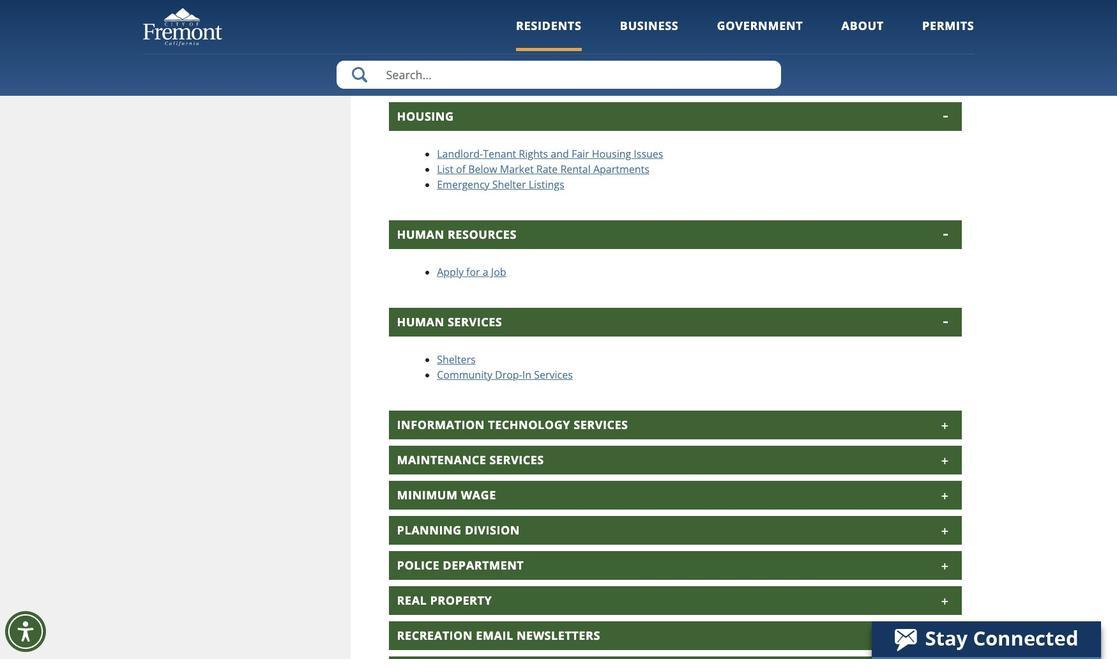 Task type: locate. For each thing, give the bounding box(es) containing it.
2 vertical spatial human
[[397, 314, 445, 330]]

human
[[534, 59, 569, 73], [397, 227, 445, 242], [397, 314, 445, 330]]

information
[[397, 417, 485, 433]]

a right for
[[483, 265, 489, 279]]

human right the to
[[534, 59, 569, 73]]

apply
[[437, 265, 464, 279]]

landlord-
[[437, 147, 483, 161]]

0 vertical spatial a
[[466, 59, 472, 73]]

business
[[620, 18, 679, 33]]

to
[[521, 59, 531, 73]]

0 vertical spatial human
[[534, 59, 569, 73]]

0 horizontal spatial housing
[[397, 109, 454, 124]]

1 horizontal spatial housing
[[592, 147, 632, 161]]

shelters link
[[437, 353, 476, 367]]

maintenance
[[397, 452, 487, 468]]

housing up apartments
[[592, 147, 632, 161]]

shelters community drop-in services
[[437, 353, 573, 382]]

planning
[[397, 523, 462, 538]]

housing
[[397, 109, 454, 124], [592, 147, 632, 161]]

enews subscriptions link
[[437, 29, 536, 43]]

shelter
[[493, 178, 526, 192]]

permits
[[923, 18, 975, 33]]

recreation
[[397, 628, 473, 644]]

press
[[437, 44, 463, 58]]

services
[[572, 59, 610, 73], [448, 314, 503, 330], [535, 368, 573, 382], [574, 417, 629, 433], [490, 452, 544, 468]]

list of below market rate rental apartments link
[[437, 162, 650, 176]]

landlord-tenant rights and fair housing issues link
[[437, 147, 664, 161]]

real property
[[397, 593, 492, 608]]

0 horizontal spatial a
[[466, 59, 472, 73]]

human up the shelters
[[397, 314, 445, 330]]

about
[[842, 18, 885, 33]]

below
[[469, 162, 498, 176]]

drop-
[[495, 368, 523, 382]]

of
[[456, 162, 466, 176]]

rental
[[561, 162, 591, 176]]

apartments
[[594, 162, 650, 176]]

human services
[[397, 314, 503, 330]]

services inside shelters community drop-in services
[[535, 368, 573, 382]]

newsletters
[[517, 628, 601, 644]]

government link
[[717, 18, 804, 51]]

a
[[466, 59, 472, 73], [483, 265, 489, 279]]

recreation email newsletters
[[397, 628, 601, 644]]

police department
[[397, 558, 524, 573]]

donation
[[474, 59, 519, 73]]

permits link
[[923, 18, 975, 51]]

faqs enews subscriptions press room make a donation to human services
[[437, 13, 610, 73]]

faqs link
[[437, 13, 462, 27]]

tab
[[389, 657, 962, 660]]

make
[[437, 59, 463, 73]]

emergency
[[437, 178, 490, 192]]

subscriptions
[[472, 29, 536, 43]]

housing up landlord-
[[397, 109, 454, 124]]

a down press room link
[[466, 59, 472, 73]]

about link
[[842, 18, 885, 51]]

room
[[466, 44, 494, 58]]

police
[[397, 558, 440, 573]]

human up apply
[[397, 227, 445, 242]]

human for human services
[[397, 314, 445, 330]]

listings
[[529, 178, 565, 192]]

1 vertical spatial housing
[[592, 147, 632, 161]]

make a donation to human services link
[[437, 59, 610, 73]]

human resources
[[397, 227, 517, 242]]

list
[[437, 162, 454, 176]]

minimum
[[397, 488, 458, 503]]

1 vertical spatial human
[[397, 227, 445, 242]]

1 horizontal spatial a
[[483, 265, 489, 279]]



Task type: describe. For each thing, give the bounding box(es) containing it.
division
[[465, 523, 520, 538]]

housing inside landlord-tenant rights and fair housing issues list of below market rate rental apartments emergency shelter listings
[[592, 147, 632, 161]]

a inside faqs enews subscriptions press room make a donation to human services
[[466, 59, 472, 73]]

business link
[[620, 18, 679, 51]]

issues
[[634, 147, 664, 161]]

email
[[476, 628, 514, 644]]

resources
[[448, 227, 517, 242]]

Search text field
[[337, 61, 781, 89]]

rights
[[519, 147, 548, 161]]

for
[[467, 265, 480, 279]]

apply for a job
[[437, 265, 507, 279]]

press room link
[[437, 44, 494, 58]]

residents
[[516, 18, 582, 33]]

tenant
[[483, 147, 517, 161]]

enews
[[437, 29, 469, 43]]

1 vertical spatial a
[[483, 265, 489, 279]]

real
[[397, 593, 427, 608]]

rate
[[537, 162, 558, 176]]

department
[[443, 558, 524, 573]]

emergency shelter listings link
[[437, 178, 565, 192]]

and
[[551, 147, 569, 161]]

human inside faqs enews subscriptions press room make a donation to human services
[[534, 59, 569, 73]]

planning division
[[397, 523, 520, 538]]

wage
[[461, 488, 497, 503]]

market
[[500, 162, 534, 176]]

maintenance services
[[397, 452, 544, 468]]

fair
[[572, 147, 590, 161]]

minimum wage
[[397, 488, 497, 503]]

property
[[431, 593, 492, 608]]

job
[[491, 265, 507, 279]]

stay connected image
[[873, 622, 1101, 658]]

shelters
[[437, 353, 476, 367]]

0 vertical spatial housing
[[397, 109, 454, 124]]

government
[[717, 18, 804, 33]]

human for human resources
[[397, 227, 445, 242]]

services inside faqs enews subscriptions press room make a donation to human services
[[572, 59, 610, 73]]

residents link
[[516, 18, 582, 51]]

in
[[523, 368, 532, 382]]

information technology services
[[397, 417, 629, 433]]

faqs
[[437, 13, 462, 27]]

landlord-tenant rights and fair housing issues list of below market rate rental apartments emergency shelter listings
[[437, 147, 664, 192]]

community drop-in services link
[[437, 368, 573, 382]]

apply for a job link
[[437, 265, 507, 279]]

technology
[[488, 417, 571, 433]]

community
[[437, 368, 493, 382]]



Task type: vqa. For each thing, say whether or not it's contained in the screenshot.
City to the left
no



